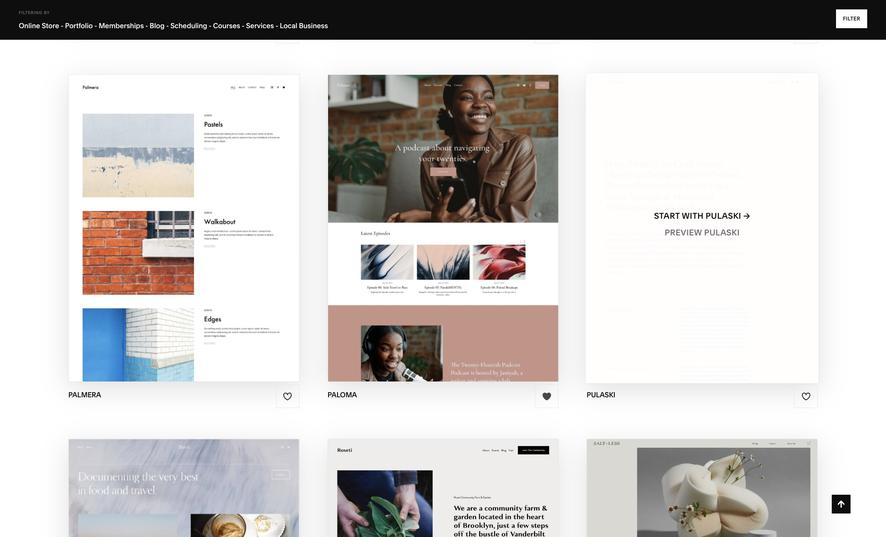 Task type: vqa. For each thing, say whether or not it's contained in the screenshot.
sixth - from the right
yes



Task type: describe. For each thing, give the bounding box(es) containing it.
memberships
[[99, 21, 144, 30]]

preview palmera
[[144, 228, 224, 238]]

business
[[299, 21, 328, 30]]

with for pulaski
[[682, 211, 704, 221]]

start for start with palmera
[[133, 211, 159, 221]]

roseti image
[[328, 440, 558, 537]]

preview palmera link
[[144, 221, 224, 245]]

start with pulaski button
[[655, 205, 751, 228]]

rivoli image
[[69, 440, 299, 537]]

add palmera to your favorites list image
[[283, 392, 292, 401]]

courses
[[213, 21, 240, 30]]

1 - from the left
[[61, 21, 64, 30]]

palmera inside button
[[185, 211, 225, 221]]

palmera image
[[69, 75, 299, 382]]

3 - from the left
[[146, 21, 148, 30]]

add pulaski to your favorites list image
[[802, 392, 811, 401]]

saltless image
[[588, 440, 818, 537]]

start for start with pulaski
[[655, 211, 680, 221]]

1 vertical spatial pulaski
[[705, 228, 740, 238]]

preview for preview palmera
[[144, 228, 181, 238]]

filter
[[844, 15, 861, 22]]

back to top image
[[837, 500, 846, 509]]

1 vertical spatial palmera
[[183, 228, 224, 238]]

2 vertical spatial palmera
[[68, 391, 101, 399]]

7 - from the left
[[276, 21, 278, 30]]

6 - from the left
[[242, 21, 245, 30]]

start with paloma button
[[395, 205, 492, 228]]

by
[[44, 10, 50, 15]]

pulaski inside button
[[706, 211, 742, 221]]

start with palmera button
[[133, 205, 235, 228]]

remove paloma from your favorites list image
[[542, 392, 552, 401]]

5 - from the left
[[209, 21, 212, 30]]

online store - portfolio - memberships - blog - scheduling - courses - services - local business
[[19, 21, 328, 30]]



Task type: locate. For each thing, give the bounding box(es) containing it.
4 - from the left
[[166, 21, 169, 30]]

preview pulaski link
[[665, 221, 740, 245]]

preview for preview pulaski
[[665, 228, 703, 238]]

- right the courses
[[242, 21, 245, 30]]

0 vertical spatial palmera
[[185, 211, 225, 221]]

store
[[42, 21, 59, 30]]

services
[[246, 21, 274, 30]]

0 vertical spatial pulaski
[[706, 211, 742, 221]]

1 with from the left
[[161, 211, 183, 221]]

portfolio
[[65, 21, 93, 30]]

0 horizontal spatial paloma
[[328, 391, 357, 399]]

preview down start with pulaski
[[665, 228, 703, 238]]

1 horizontal spatial start
[[395, 211, 421, 221]]

with for paloma
[[423, 211, 444, 221]]

- right myhra
[[94, 21, 97, 30]]

- left local
[[276, 21, 278, 30]]

with inside start with pulaski button
[[682, 211, 704, 221]]

with for palmera
[[161, 211, 183, 221]]

filtering
[[19, 10, 43, 15]]

3 with from the left
[[682, 211, 704, 221]]

paloma
[[446, 211, 483, 221], [328, 391, 357, 399]]

filter button
[[837, 9, 868, 28]]

- right blog
[[166, 21, 169, 30]]

preview down start with palmera
[[144, 228, 181, 238]]

1 horizontal spatial preview
[[665, 228, 703, 238]]

scheduling
[[171, 21, 207, 30]]

with
[[161, 211, 183, 221], [423, 211, 444, 221], [682, 211, 704, 221]]

preview
[[144, 228, 181, 238], [665, 228, 703, 238]]

preview pulaski
[[665, 228, 740, 238]]

0 vertical spatial paloma
[[446, 211, 483, 221]]

2 horizontal spatial start
[[655, 211, 680, 221]]

pulaski
[[706, 211, 742, 221], [705, 228, 740, 238], [587, 391, 616, 399]]

2 vertical spatial pulaski
[[587, 391, 616, 399]]

2 preview from the left
[[665, 228, 703, 238]]

3 start from the left
[[655, 211, 680, 221]]

-
[[61, 21, 64, 30], [94, 21, 97, 30], [146, 21, 148, 30], [166, 21, 169, 30], [209, 21, 212, 30], [242, 21, 245, 30], [276, 21, 278, 30]]

0 horizontal spatial start
[[133, 211, 159, 221]]

with inside the start with palmera button
[[161, 211, 183, 221]]

with inside start with paloma button
[[423, 211, 444, 221]]

1 horizontal spatial with
[[423, 211, 444, 221]]

filtering by
[[19, 10, 50, 15]]

2 horizontal spatial with
[[682, 211, 704, 221]]

start with paloma
[[395, 211, 483, 221]]

online
[[19, 21, 40, 30]]

1 start from the left
[[133, 211, 159, 221]]

paloma inside button
[[446, 211, 483, 221]]

start
[[133, 211, 159, 221], [395, 211, 421, 221], [655, 211, 680, 221]]

palmera
[[185, 211, 225, 221], [183, 228, 224, 238], [68, 391, 101, 399]]

start for start with paloma
[[395, 211, 421, 221]]

start with pulaski
[[655, 211, 742, 221]]

pulaski image
[[586, 73, 819, 383]]

start with palmera
[[133, 211, 225, 221]]

1 horizontal spatial paloma
[[446, 211, 483, 221]]

paloma image
[[328, 75, 558, 382]]

0 horizontal spatial preview
[[144, 228, 181, 238]]

2 - from the left
[[94, 21, 97, 30]]

1 vertical spatial paloma
[[328, 391, 357, 399]]

2 with from the left
[[423, 211, 444, 221]]

local
[[280, 21, 298, 30]]

- right store
[[61, 21, 64, 30]]

1 preview from the left
[[144, 228, 181, 238]]

blog
[[150, 21, 165, 30]]

nevins
[[328, 26, 353, 35]]

- left blog
[[146, 21, 148, 30]]

myhra
[[68, 26, 94, 35]]

0 horizontal spatial with
[[161, 211, 183, 221]]

2 start from the left
[[395, 211, 421, 221]]

- left the courses
[[209, 21, 212, 30]]



